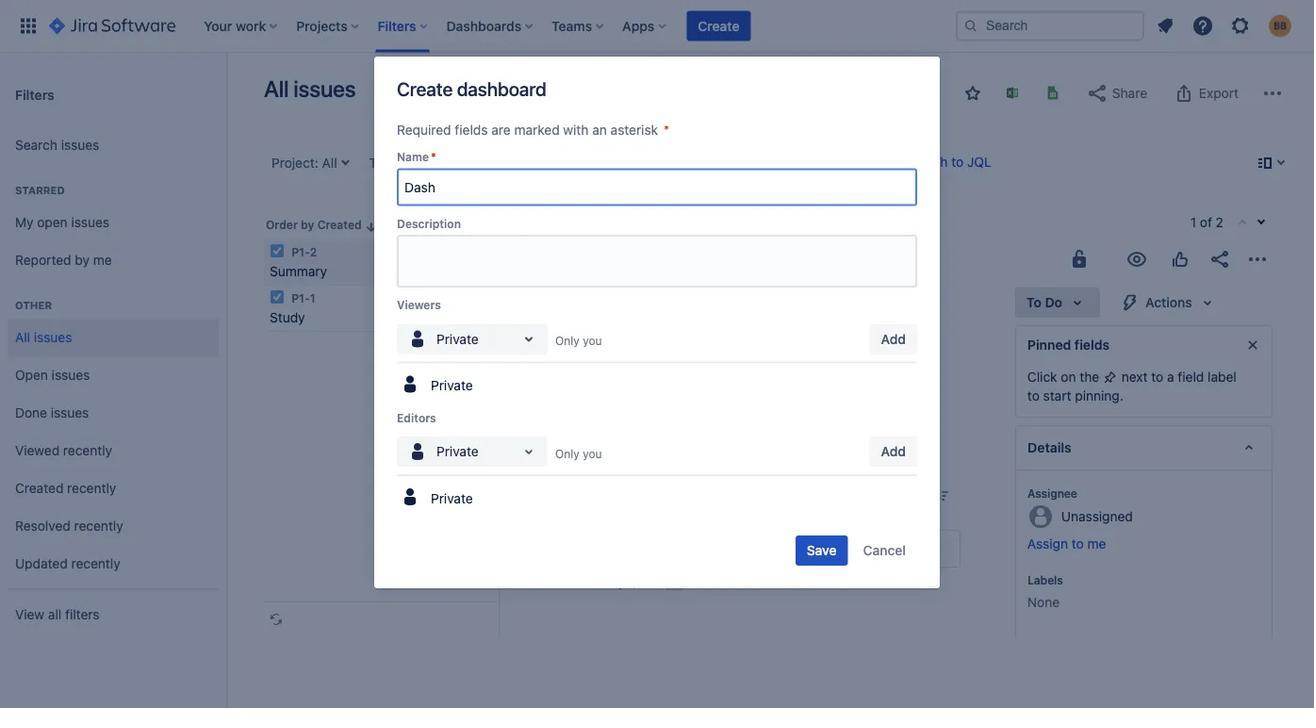 Task type: vqa. For each thing, say whether or not it's contained in the screenshot.
work in the Help Teammates See A Summary Of What You Work On, Its Current Status And The Goals It Contributes To.
no



Task type: describe. For each thing, give the bounding box(es) containing it.
viewed recently
[[15, 443, 112, 458]]

m
[[669, 577, 679, 590]]

description
[[397, 217, 461, 230]]

details
[[1028, 440, 1072, 456]]

required
[[397, 122, 451, 138]]

pro
[[589, 576, 608, 590]]

switch to jql link
[[907, 154, 992, 170]]

create dashboard
[[397, 77, 547, 100]]

created inside other group
[[15, 481, 64, 496]]

1 vertical spatial 1
[[310, 291, 316, 305]]

next
[[1122, 369, 1148, 385]]

an
[[593, 122, 607, 138]]

none
[[1028, 595, 1060, 610]]

recently for created recently
[[67, 481, 116, 496]]

name *
[[397, 150, 436, 164]]

1 of 2
[[1191, 215, 1224, 230]]

label
[[1208, 369, 1237, 385]]

filters
[[65, 607, 100, 623]]

assign
[[1028, 536, 1069, 552]]

reported by me link
[[8, 241, 219, 279]]

click
[[1028, 369, 1058, 385]]

my open issues
[[15, 215, 109, 230]]

with
[[564, 122, 589, 138]]

only you for viewers
[[556, 334, 602, 348]]

asterisk
[[611, 122, 658, 138]]

other group
[[8, 279, 219, 589]]

add for viewers
[[881, 331, 906, 347]]

export button
[[1164, 78, 1249, 108]]

created recently link
[[8, 470, 219, 507]]

0 horizontal spatial 2
[[310, 245, 317, 258]]

issues for done issues link
[[51, 405, 89, 421]]

view all filters link
[[8, 596, 219, 634]]

switch to jql
[[907, 154, 992, 170]]

export
[[1200, 85, 1239, 101]]

all
[[48, 607, 62, 623]]

me for assign to me
[[1088, 536, 1107, 552]]

reported by me
[[15, 252, 112, 268]]

pro tip: press m to comment
[[589, 576, 750, 590]]

updated recently link
[[8, 545, 219, 583]]

press
[[633, 576, 663, 590]]

p1- for summary
[[292, 245, 310, 258]]

next to a field label to start pinning.
[[1028, 369, 1237, 404]]

viewed
[[15, 443, 60, 458]]

all issues link
[[8, 319, 219, 357]]

dashboard
[[457, 77, 547, 100]]

order by created
[[266, 218, 362, 232]]

private right viewers text field
[[437, 331, 479, 347]]

search for search
[[843, 155, 887, 171]]

you for editors
[[583, 447, 602, 460]]

hide message image
[[1242, 334, 1265, 357]]

other
[[15, 299, 52, 312]]

search image
[[964, 18, 979, 33]]

private down editors
[[431, 490, 473, 506]]

me for reported by me
[[93, 252, 112, 268]]

save as button
[[369, 77, 435, 108]]

add a child issue image
[[585, 325, 607, 348]]

save for save
[[807, 543, 837, 558]]

add for editors
[[881, 444, 906, 459]]

updated recently
[[15, 556, 120, 572]]

assign to me
[[1028, 536, 1107, 552]]

share link
[[1077, 78, 1157, 108]]

Add a comment… field
[[589, 530, 961, 568]]

my
[[15, 215, 34, 230]]

primary element
[[11, 0, 956, 52]]

done issues
[[15, 405, 89, 421]]

Search issues using keywords text field
[[717, 148, 830, 178]]

save as
[[379, 84, 425, 100]]

to for next
[[1152, 369, 1164, 385]]

save for save as
[[379, 84, 408, 100]]

jql
[[968, 154, 992, 170]]

by for order
[[301, 218, 314, 232]]

p1- for study
[[292, 291, 310, 305]]

order by created link
[[264, 213, 381, 236]]

share
[[1113, 85, 1148, 101]]

private right "editors" 'text box'
[[437, 444, 479, 459]]

not available - this is the first issue image
[[1236, 216, 1251, 231]]

save button
[[796, 536, 848, 566]]

all inside 'link'
[[15, 330, 30, 345]]

search button
[[836, 148, 894, 178]]

filters
[[15, 87, 54, 102]]

only you for editors
[[556, 447, 602, 460]]

marked
[[514, 122, 560, 138]]

only for viewers
[[556, 334, 580, 348]]

switch
[[907, 154, 948, 170]]

create for create dashboard
[[397, 77, 453, 100]]

activity
[[543, 462, 591, 477]]

open image for editors
[[518, 440, 540, 463]]

Search field
[[956, 11, 1145, 41]]

reported
[[15, 252, 71, 268]]

to for switch
[[952, 154, 964, 170]]

are
[[492, 122, 511, 138]]

name
[[397, 150, 429, 164]]



Task type: locate. For each thing, give the bounding box(es) containing it.
to left the jql
[[952, 154, 964, 170]]

newest first image
[[935, 489, 950, 504]]

save left cancel
[[807, 543, 837, 558]]

1 vertical spatial task image
[[270, 290, 285, 305]]

1 horizontal spatial fields
[[1075, 337, 1110, 353]]

open issues link
[[8, 357, 219, 394]]

open in google sheets image
[[1046, 85, 1061, 100]]

open
[[37, 215, 68, 230]]

create inside 'button'
[[698, 18, 740, 33]]

2 task image from the top
[[270, 290, 285, 305]]

0 vertical spatial all
[[264, 75, 289, 102]]

None field
[[399, 170, 916, 204]]

open
[[15, 367, 48, 383]]

me down unassigned
[[1088, 536, 1107, 552]]

issues up viewed recently
[[51, 405, 89, 421]]

1 vertical spatial all
[[15, 330, 30, 345]]

fields up the
[[1075, 337, 1110, 353]]

by
[[301, 218, 314, 232], [75, 252, 90, 268]]

small image
[[364, 219, 379, 234]]

summary
[[270, 264, 327, 279], [543, 284, 638, 310]]

2
[[1216, 215, 1224, 230], [310, 245, 317, 258]]

created
[[318, 218, 362, 232], [15, 481, 64, 496]]

attach image
[[547, 325, 570, 348]]

1 vertical spatial create
[[397, 77, 453, 100]]

0 vertical spatial 2
[[1216, 215, 1224, 230]]

create button
[[687, 11, 751, 41]]

1 horizontal spatial *
[[664, 122, 670, 138]]

search issues link
[[8, 126, 219, 164]]

starred group
[[8, 164, 219, 285]]

p1- up study
[[292, 291, 310, 305]]

Editors text field
[[407, 442, 410, 461]]

2 right of
[[1216, 215, 1224, 230]]

0 vertical spatial fields
[[455, 122, 488, 138]]

task image for summary
[[270, 243, 285, 258]]

p1- down order by created
[[292, 245, 310, 258]]

p1-1
[[289, 291, 316, 305]]

tip:
[[611, 576, 630, 590]]

0 vertical spatial created
[[318, 218, 362, 232]]

1 only from the top
[[556, 334, 580, 348]]

only you
[[556, 334, 602, 348], [556, 447, 602, 460]]

labels none
[[1028, 573, 1064, 610]]

viewed recently link
[[8, 432, 219, 470]]

editors
[[397, 411, 436, 424]]

1 horizontal spatial summary
[[543, 284, 638, 310]]

open image for viewers
[[518, 328, 540, 350]]

issues inside "link"
[[52, 367, 90, 383]]

1 vertical spatial 2
[[310, 245, 317, 258]]

1 horizontal spatial 2
[[1216, 215, 1224, 230]]

1 vertical spatial you
[[583, 447, 602, 460]]

1 vertical spatial fields
[[1075, 337, 1110, 353]]

private up editors
[[431, 378, 473, 393]]

no restrictions image
[[1069, 248, 1091, 271]]

0 horizontal spatial *
[[431, 150, 436, 164]]

by inside "order by created" link
[[301, 218, 314, 232]]

issues for the search issues 'link'
[[61, 137, 99, 153]]

0 horizontal spatial all
[[15, 330, 30, 345]]

create banner
[[0, 0, 1315, 53]]

all
[[264, 75, 289, 102], [15, 330, 30, 345]]

updated
[[15, 556, 68, 572]]

add button for editors
[[870, 437, 918, 467]]

0 horizontal spatial 1
[[310, 291, 316, 305]]

0 vertical spatial only
[[556, 334, 580, 348]]

0 vertical spatial *
[[664, 122, 670, 138]]

1 vertical spatial created
[[15, 481, 64, 496]]

1 vertical spatial save
[[807, 543, 837, 558]]

1 vertical spatial p1-
[[292, 291, 310, 305]]

2 open image from the top
[[518, 440, 540, 463]]

to for assign
[[1072, 536, 1084, 552]]

me
[[93, 252, 112, 268], [1088, 536, 1107, 552]]

created recently
[[15, 481, 116, 496]]

me inside button
[[1088, 536, 1107, 552]]

add button for viewers
[[870, 324, 918, 354]]

done issues link
[[8, 394, 219, 432]]

resolved recently
[[15, 518, 123, 534]]

fields left are
[[455, 122, 488, 138]]

search
[[15, 137, 57, 153], [843, 155, 887, 171]]

1 vertical spatial by
[[75, 252, 90, 268]]

recently
[[63, 443, 112, 458], [67, 481, 116, 496], [74, 518, 123, 534], [71, 556, 120, 572]]

you
[[583, 334, 602, 348], [583, 447, 602, 460]]

1 horizontal spatial search
[[843, 155, 887, 171]]

2 you from the top
[[583, 447, 602, 460]]

0 vertical spatial open image
[[518, 328, 540, 350]]

0 vertical spatial save
[[379, 84, 408, 100]]

by for reported
[[75, 252, 90, 268]]

by right order
[[301, 218, 314, 232]]

study
[[270, 310, 305, 325]]

of
[[1201, 215, 1213, 230]]

assignee
[[1028, 487, 1078, 500]]

field
[[1178, 369, 1205, 385]]

2 only from the top
[[556, 447, 580, 460]]

2 add button from the top
[[870, 437, 918, 467]]

0 horizontal spatial summary
[[270, 264, 327, 279]]

search issues
[[15, 137, 99, 153]]

1 horizontal spatial me
[[1088, 536, 1107, 552]]

by inside reported by me link
[[75, 252, 90, 268]]

all issues left save as
[[264, 75, 356, 102]]

open image
[[518, 328, 540, 350], [518, 440, 540, 463]]

0 vertical spatial me
[[93, 252, 112, 268]]

0 vertical spatial add button
[[870, 324, 918, 354]]

search up starred
[[15, 137, 57, 153]]

recently down 'viewed recently' link
[[67, 481, 116, 496]]

0 vertical spatial summary
[[270, 264, 327, 279]]

a
[[1168, 369, 1175, 385]]

2 only you from the top
[[556, 447, 602, 460]]

2 p1- from the top
[[292, 291, 310, 305]]

task image
[[270, 243, 285, 258], [270, 290, 285, 305]]

task image up study
[[270, 290, 285, 305]]

0 horizontal spatial all issues
[[15, 330, 72, 345]]

cancel button
[[852, 536, 918, 566]]

private
[[437, 331, 479, 347], [431, 378, 473, 393], [437, 444, 479, 459], [431, 490, 473, 506]]

1 horizontal spatial 1
[[1191, 215, 1197, 230]]

open in microsoft excel image
[[1005, 85, 1021, 100]]

Viewers text field
[[407, 330, 410, 348]]

created left small image
[[318, 218, 362, 232]]

1 left of
[[1191, 215, 1197, 230]]

1 vertical spatial add
[[881, 444, 906, 459]]

1 vertical spatial all issues
[[15, 330, 72, 345]]

only left add a child issue icon at top
[[556, 334, 580, 348]]

0 vertical spatial 1
[[1191, 215, 1197, 230]]

search left switch at the top of the page
[[843, 155, 887, 171]]

1 vertical spatial add button
[[870, 437, 918, 467]]

jira software image
[[49, 15, 176, 37], [49, 15, 176, 37]]

0 vertical spatial add
[[881, 331, 906, 347]]

0 horizontal spatial fields
[[455, 122, 488, 138]]

0 vertical spatial you
[[583, 334, 602, 348]]

1 p1- from the top
[[292, 245, 310, 258]]

issues right open
[[71, 215, 109, 230]]

search inside 'link'
[[15, 137, 57, 153]]

on
[[1061, 369, 1077, 385]]

fields
[[455, 122, 488, 138], [1075, 337, 1110, 353]]

resolved
[[15, 518, 71, 534]]

1 vertical spatial search
[[843, 155, 887, 171]]

recently down "resolved recently" link
[[71, 556, 120, 572]]

task image for study
[[270, 290, 285, 305]]

recently down created recently link
[[74, 518, 123, 534]]

you for viewers
[[583, 334, 602, 348]]

details element
[[1016, 425, 1273, 471]]

1 horizontal spatial all
[[264, 75, 289, 102]]

1 horizontal spatial all issues
[[264, 75, 356, 102]]

to right m
[[686, 576, 697, 590]]

pinned
[[1028, 337, 1072, 353]]

summary up add a child issue icon at top
[[543, 284, 638, 310]]

view all filters
[[15, 607, 100, 623]]

done
[[15, 405, 47, 421]]

assign to me button
[[1028, 535, 1254, 554]]

Description text field
[[397, 235, 918, 288]]

0 horizontal spatial save
[[379, 84, 408, 100]]

1 vertical spatial open image
[[518, 440, 540, 463]]

only for editors
[[556, 447, 580, 460]]

starred
[[15, 184, 65, 197]]

2 down order by created
[[310, 245, 317, 258]]

by right reported
[[75, 252, 90, 268]]

save left as
[[379, 84, 408, 100]]

summary down p1-2
[[270, 264, 327, 279]]

recently for viewed recently
[[63, 443, 112, 458]]

1 task image from the top
[[270, 243, 285, 258]]

1 horizontal spatial created
[[318, 218, 362, 232]]

me inside starred group
[[93, 252, 112, 268]]

1 horizontal spatial save
[[807, 543, 837, 558]]

1 vertical spatial only you
[[556, 447, 602, 460]]

1 add from the top
[[881, 331, 906, 347]]

save
[[379, 84, 408, 100], [807, 543, 837, 558]]

to left a
[[1152, 369, 1164, 385]]

view
[[15, 607, 44, 623]]

to down click
[[1028, 388, 1040, 404]]

created down viewed
[[15, 481, 64, 496]]

only up activity
[[556, 447, 580, 460]]

* right name
[[431, 150, 436, 164]]

fields for required
[[455, 122, 488, 138]]

1 only you from the top
[[556, 334, 602, 348]]

issues up starred
[[61, 137, 99, 153]]

issues right the open
[[52, 367, 90, 383]]

0 vertical spatial by
[[301, 218, 314, 232]]

pinned fields
[[1028, 337, 1110, 353]]

me down my open issues link
[[93, 252, 112, 268]]

1 add button from the top
[[870, 324, 918, 354]]

2 add from the top
[[881, 444, 906, 459]]

1 vertical spatial *
[[431, 150, 436, 164]]

0 vertical spatial only you
[[556, 334, 602, 348]]

recently up created recently
[[63, 443, 112, 458]]

the
[[1080, 369, 1100, 385]]

p1-2
[[289, 245, 317, 258]]

* right the asterisk
[[664, 122, 670, 138]]

search inside search button
[[843, 155, 887, 171]]

you up activity
[[583, 447, 602, 460]]

0 horizontal spatial created
[[15, 481, 64, 496]]

to right assign
[[1072, 536, 1084, 552]]

open image left activity
[[518, 440, 540, 463]]

0 vertical spatial search
[[15, 137, 57, 153]]

issues for all issues 'link'
[[34, 330, 72, 345]]

1 vertical spatial me
[[1088, 536, 1107, 552]]

0 horizontal spatial me
[[93, 252, 112, 268]]

1 vertical spatial only
[[556, 447, 580, 460]]

issues down the other
[[34, 330, 72, 345]]

0 vertical spatial create
[[698, 18, 740, 33]]

to
[[952, 154, 964, 170], [1152, 369, 1164, 385], [1028, 388, 1040, 404], [1072, 536, 1084, 552], [686, 576, 697, 590]]

1 down p1-2
[[310, 291, 316, 305]]

recently for resolved recently
[[74, 518, 123, 534]]

resolved recently link
[[8, 507, 219, 545]]

order
[[266, 218, 298, 232]]

comment
[[700, 576, 750, 590]]

create for create
[[698, 18, 740, 33]]

1 you from the top
[[583, 334, 602, 348]]

1 open image from the top
[[518, 328, 540, 350]]

small image
[[966, 86, 981, 101]]

you right attach icon
[[583, 334, 602, 348]]

next issue 'p1-1' ( type 'j' ) image
[[1254, 215, 1270, 230]]

my open issues link
[[8, 204, 219, 241]]

click on the
[[1028, 369, 1104, 385]]

as
[[412, 84, 425, 100]]

0 horizontal spatial search
[[15, 137, 57, 153]]

recently for updated recently
[[71, 556, 120, 572]]

labels
[[1028, 573, 1064, 587]]

*
[[664, 122, 670, 138], [431, 150, 436, 164]]

search for search issues
[[15, 137, 57, 153]]

start
[[1044, 388, 1072, 404]]

0 horizontal spatial by
[[75, 252, 90, 268]]

cancel
[[864, 543, 906, 558]]

0 vertical spatial p1-
[[292, 245, 310, 258]]

unassigned
[[1062, 508, 1134, 524]]

viewers
[[397, 299, 441, 312]]

all issues down the other
[[15, 330, 72, 345]]

issues inside starred group
[[71, 215, 109, 230]]

issues for open issues "link"
[[52, 367, 90, 383]]

task image left p1-2
[[270, 243, 285, 258]]

required fields are marked with an asterisk *
[[397, 122, 670, 138]]

all issues inside 'link'
[[15, 330, 72, 345]]

1 horizontal spatial by
[[301, 218, 314, 232]]

open image left attach icon
[[518, 328, 540, 350]]

pinning.
[[1076, 388, 1124, 404]]

0 horizontal spatial create
[[397, 77, 453, 100]]

issues left save as
[[294, 75, 356, 102]]

open issues
[[15, 367, 90, 383]]

to inside button
[[1072, 536, 1084, 552]]

0 vertical spatial task image
[[270, 243, 285, 258]]

0 vertical spatial all issues
[[264, 75, 356, 102]]

1 vertical spatial summary
[[543, 284, 638, 310]]

fields for pinned
[[1075, 337, 1110, 353]]

1 horizontal spatial create
[[698, 18, 740, 33]]



